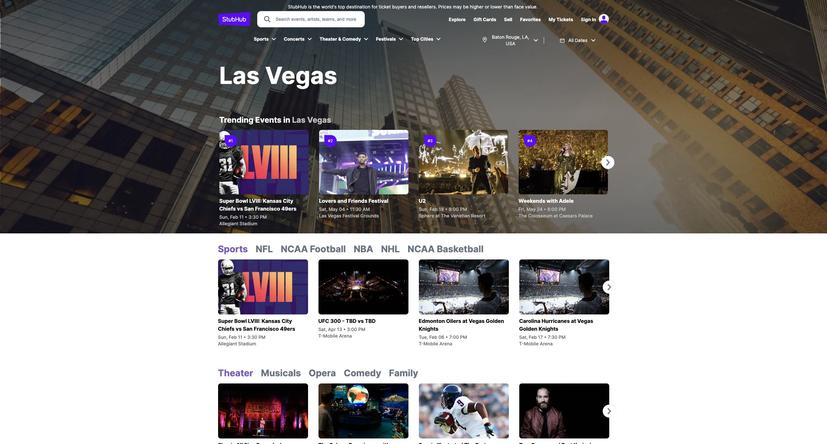 Task type: vqa. For each thing, say whether or not it's contained in the screenshot.


Task type: locate. For each thing, give the bounding box(es) containing it.
may left 04 at left
[[329, 207, 338, 212]]

0 horizontal spatial 8:00
[[449, 207, 459, 212]]

0 vertical spatial and
[[408, 4, 416, 9]]

mobile inside ufc 300 - tbd vs tbd sat, apr 13 • 3:00 pm t-mobile arena
[[323, 333, 338, 339]]

la,
[[522, 34, 529, 40]]

mobile inside carolina hurricanes at vegas golden knights sat, feb 17 • 7:30 pm t-mobile arena
[[524, 341, 539, 347]]

carolina hurricanes at vegas golden knights sat, feb 17 • 7:30 pm t-mobile arena
[[519, 318, 593, 347]]

1 vertical spatial bowl
[[234, 318, 247, 325]]

festival
[[369, 198, 388, 204], [342, 213, 359, 219]]

1 the from the left
[[441, 213, 449, 219]]

1 vertical spatial city
[[282, 318, 292, 325]]

0 horizontal spatial and
[[337, 198, 347, 204]]

may
[[329, 207, 338, 212], [526, 207, 536, 212]]

feb
[[430, 207, 438, 212], [230, 215, 238, 220], [229, 335, 237, 340], [429, 335, 437, 340], [529, 335, 537, 340]]

sat, inside ufc 300 - tbd vs tbd sat, apr 13 • 3:00 pm t-mobile arena
[[318, 327, 327, 333]]

1 horizontal spatial golden
[[519, 326, 537, 333]]

1 vertical spatial sports
[[218, 244, 248, 255]]

ncaa right nfl
[[281, 244, 308, 255]]

festivals
[[376, 36, 396, 42]]

pm inside carolina hurricanes at vegas golden knights sat, feb 17 • 7:30 pm t-mobile arena
[[559, 335, 566, 340]]

0 vertical spatial las
[[219, 61, 260, 90]]

weekends
[[518, 198, 545, 204]]

dates
[[575, 37, 587, 43]]

stubhub is the world's top destination for ticket buyers and resellers. prices may be higher or lower than face value.
[[288, 4, 538, 9]]

edmonton oilers at vegas golden knights tue, feb 06 • 7:00 pm t-mobile arena
[[419, 318, 504, 347]]

arena inside edmonton oilers at vegas golden knights tue, feb 06 • 7:00 pm t-mobile arena
[[439, 341, 452, 347]]

tickets
[[557, 17, 573, 22]]

francisco for lovers
[[255, 206, 280, 212]]

knights for carolina
[[539, 326, 558, 333]]

0 vertical spatial vs
[[237, 206, 243, 212]]

cards
[[483, 17, 496, 22]]

0 vertical spatial 49ers
[[281, 206, 296, 212]]

8:00 up venetian at the top right of page
[[449, 207, 459, 212]]

mobile
[[323, 333, 338, 339], [424, 341, 438, 347], [524, 341, 539, 347]]

city for ufc
[[282, 318, 292, 325]]

allegiant for ufc 300 - tbd vs tbd
[[218, 341, 237, 347]]

1 vertical spatial comedy
[[344, 368, 381, 379]]

family
[[389, 368, 418, 379]]

t-
[[318, 333, 323, 339], [419, 341, 424, 347], [519, 341, 524, 347]]

1 vertical spatial 49ers
[[280, 326, 295, 333]]

arena for 300
[[339, 333, 352, 339]]

0 vertical spatial sports
[[254, 36, 269, 42]]

at down the 18
[[435, 213, 440, 219]]

1 may from the left
[[329, 207, 338, 212]]

#1
[[228, 139, 233, 143]]

0 vertical spatial super bowl lviii: kansas city chiefs vs san francisco 49ers sun, feb 11 • 3:30 pm allegiant stadium
[[219, 198, 296, 227]]

0 horizontal spatial ncaa
[[281, 244, 308, 255]]

super for lovers and friends festival
[[219, 198, 234, 204]]

2 vertical spatial vs
[[236, 326, 242, 333]]

arena down 06
[[439, 341, 452, 347]]

8:00 inside "u2 sun, feb 18 • 8:00 pm sphere at the venetian resort"
[[449, 207, 459, 212]]

1 ncaa from the left
[[281, 244, 308, 255]]

festival down 11:30
[[342, 213, 359, 219]]

2 8:00 from the left
[[547, 207, 558, 212]]

2 horizontal spatial t-
[[519, 341, 524, 347]]

2 ncaa from the left
[[408, 244, 435, 255]]

Search events, artists, teams, and more field
[[275, 16, 358, 23]]

1 vertical spatial las
[[319, 213, 327, 219]]

0 vertical spatial chiefs
[[219, 206, 236, 212]]

1 vertical spatial 3:30
[[247, 335, 257, 340]]

apr
[[328, 327, 336, 333]]

carolina
[[519, 318, 540, 325]]

rouge,
[[506, 34, 521, 40]]

sun, for lovers and friends festival
[[219, 215, 229, 220]]

sports left nfl
[[218, 244, 248, 255]]

top cities link
[[408, 32, 436, 46]]

1 horizontal spatial mobile
[[424, 341, 438, 347]]

sign in link
[[581, 17, 596, 22]]

#3
[[428, 139, 433, 143]]

• inside ufc 300 - tbd vs tbd sat, apr 13 • 3:00 pm t-mobile arena
[[343, 327, 346, 333]]

stadium for lovers and friends festival
[[240, 221, 258, 227]]

0 horizontal spatial theater
[[218, 368, 253, 379]]

arena inside carolina hurricanes at vegas golden knights sat, feb 17 • 7:30 pm t-mobile arena
[[540, 341, 553, 347]]

las
[[219, 61, 260, 90], [319, 213, 327, 219]]

super bowl lviii: kansas city chiefs vs san francisco 49ers sun, feb 11 • 3:30 pm allegiant stadium for ufc 300 - tbd vs tbd
[[218, 318, 295, 347]]

kansas for lovers
[[263, 198, 282, 204]]

the inside "u2 sun, feb 18 • 8:00 pm sphere at the venetian resort"
[[441, 213, 449, 219]]

venetian
[[451, 213, 470, 219]]

mobile down tue,
[[424, 341, 438, 347]]

mobile down apr
[[323, 333, 338, 339]]

vs inside ufc 300 - tbd vs tbd sat, apr 13 • 3:00 pm t-mobile arena
[[358, 318, 364, 325]]

0 vertical spatial francisco
[[255, 206, 280, 212]]

san for lovers and friends festival
[[244, 206, 254, 212]]

nhl
[[381, 244, 400, 255]]

u2 sun, feb 18 • 8:00 pm sphere at the venetian resort
[[419, 198, 485, 219]]

t- inside edmonton oilers at vegas golden knights tue, feb 06 • 7:00 pm t-mobile arena
[[419, 341, 424, 347]]

super for ufc 300 - tbd vs tbd
[[218, 318, 233, 325]]

mobile for edmonton oilers at vegas golden knights
[[424, 341, 438, 347]]

the inside weekends with adele fri, may 24 • 8:00 pm the colosseum at caesars palace
[[518, 213, 527, 219]]

1 vertical spatial lviii:
[[248, 318, 260, 325]]

1 vertical spatial vs
[[358, 318, 364, 325]]

at left the caesars
[[554, 213, 558, 219]]

ncaa
[[281, 244, 308, 255], [408, 244, 435, 255]]

2 vertical spatial sun,
[[218, 335, 228, 340]]

t- down carolina
[[519, 341, 524, 347]]

super
[[219, 198, 234, 204], [218, 318, 233, 325]]

0 horizontal spatial may
[[329, 207, 338, 212]]

pm inside ufc 300 - tbd vs tbd sat, apr 13 • 3:00 pm t-mobile arena
[[358, 327, 365, 333]]

arena
[[339, 333, 352, 339], [439, 341, 452, 347], [540, 341, 553, 347]]

1 vertical spatial kansas
[[262, 318, 280, 325]]

1 horizontal spatial las
[[319, 213, 327, 219]]

may down weekends on the right of page
[[526, 207, 536, 212]]

1 vertical spatial festival
[[342, 213, 359, 219]]

0 vertical spatial stadium
[[240, 221, 258, 227]]

sun,
[[419, 207, 428, 212], [219, 215, 229, 220], [218, 335, 228, 340]]

sat, down lovers
[[319, 207, 327, 212]]

11 for ufc 300 - tbd vs tbd
[[238, 335, 242, 340]]

1 horizontal spatial knights
[[539, 326, 558, 333]]

0 vertical spatial theater
[[320, 36, 337, 42]]

2 the from the left
[[518, 213, 527, 219]]

knights inside carolina hurricanes at vegas golden knights sat, feb 17 • 7:30 pm t-mobile arena
[[539, 326, 558, 333]]

2 horizontal spatial arena
[[540, 341, 553, 347]]

t- down tue,
[[419, 341, 424, 347]]

gift cards link
[[473, 17, 496, 22]]

1 knights from the left
[[419, 326, 438, 333]]

8:00 inside weekends with adele fri, may 24 • 8:00 pm the colosseum at caesars palace
[[547, 207, 558, 212]]

top
[[411, 36, 419, 42]]

theater & comedy
[[320, 36, 361, 42]]

8:00 down with
[[547, 207, 558, 212]]

1 vertical spatial theater
[[218, 368, 253, 379]]

0 horizontal spatial arena
[[339, 333, 352, 339]]

trending events in
[[219, 115, 290, 125]]

0 horizontal spatial t-
[[318, 333, 323, 339]]

value.
[[525, 4, 538, 9]]

1 horizontal spatial the
[[518, 213, 527, 219]]

knights down the edmonton
[[419, 326, 438, 333]]

sat, down ufc
[[318, 327, 327, 333]]

11
[[239, 215, 244, 220], [238, 335, 242, 340]]

pm
[[460, 207, 467, 212], [559, 207, 566, 212], [260, 215, 267, 220], [358, 327, 365, 333], [258, 335, 265, 340], [460, 335, 467, 340], [559, 335, 566, 340]]

3:30
[[248, 215, 259, 220], [247, 335, 257, 340]]

1 vertical spatial sat,
[[318, 327, 327, 333]]

bowl for lovers
[[236, 198, 248, 204]]

concerts
[[284, 36, 305, 42]]

sports left concerts link
[[254, 36, 269, 42]]

knights for edmonton
[[419, 326, 438, 333]]

hurricanes
[[542, 318, 570, 325]]

0 vertical spatial san
[[244, 206, 254, 212]]

0 vertical spatial city
[[283, 198, 293, 204]]

1 horizontal spatial arena
[[439, 341, 452, 347]]

49ers for lovers
[[281, 206, 296, 212]]

t- inside carolina hurricanes at vegas golden knights sat, feb 17 • 7:30 pm t-mobile arena
[[519, 341, 524, 347]]

0 vertical spatial festival
[[369, 198, 388, 204]]

super bowl lviii: kansas city chiefs vs san francisco 49ers sun, feb 11 • 3:30 pm allegiant stadium for lovers and friends festival
[[219, 198, 296, 227]]

0 horizontal spatial mobile
[[323, 333, 338, 339]]

mobile down 17
[[524, 341, 539, 347]]

• inside weekends with adele fri, may 24 • 8:00 pm the colosseum at caesars palace
[[544, 207, 546, 212]]

300
[[330, 318, 341, 325]]

1 horizontal spatial festival
[[369, 198, 388, 204]]

1 horizontal spatial theater
[[320, 36, 337, 42]]

2 horizontal spatial mobile
[[524, 341, 539, 347]]

theater & comedy link
[[316, 32, 364, 46]]

11:30
[[350, 207, 361, 212]]

lovers and friends festival sat, may 04 • 11:30 am las vegas festival grounds
[[319, 198, 388, 219]]

vegas
[[265, 61, 337, 90], [328, 213, 341, 219], [469, 318, 485, 325], [577, 318, 593, 325]]

all dates
[[568, 37, 587, 43]]

and
[[408, 4, 416, 9], [337, 198, 347, 204]]

• inside "u2 sun, feb 18 • 8:00 pm sphere at the venetian resort"
[[445, 207, 447, 212]]

arena down 13
[[339, 333, 352, 339]]

ncaa right nhl
[[408, 244, 435, 255]]

0 horizontal spatial knights
[[419, 326, 438, 333]]

lviii:
[[249, 198, 262, 204], [248, 318, 260, 325]]

is
[[308, 4, 312, 9]]

arena for hurricanes
[[540, 341, 553, 347]]

arena down 17
[[540, 341, 553, 347]]

knights up 7:30
[[539, 326, 558, 333]]

sell
[[504, 17, 512, 22]]

sports
[[254, 36, 269, 42], [218, 244, 248, 255]]

11 for lovers and friends festival
[[239, 215, 244, 220]]

1 vertical spatial chiefs
[[218, 326, 234, 333]]

0 vertical spatial sat,
[[319, 207, 327, 212]]

comedy
[[342, 36, 361, 42], [344, 368, 381, 379]]

the down fri,
[[518, 213, 527, 219]]

0 vertical spatial 3:30
[[248, 215, 259, 220]]

0 vertical spatial bowl
[[236, 198, 248, 204]]

1 vertical spatial golden
[[519, 326, 537, 333]]

at right oilers
[[462, 318, 467, 325]]

0 vertical spatial 11
[[239, 215, 244, 220]]

0 horizontal spatial the
[[441, 213, 449, 219]]

feb inside carolina hurricanes at vegas golden knights sat, feb 17 • 7:30 pm t-mobile arena
[[529, 335, 537, 340]]

lviii: for ufc 300 - tbd vs tbd
[[248, 318, 260, 325]]

1 vertical spatial sun,
[[219, 215, 229, 220]]

2 tbd from the left
[[365, 318, 376, 325]]

sat, left 17
[[519, 335, 528, 340]]

1 vertical spatial francisco
[[254, 326, 279, 333]]

1 vertical spatial super bowl lviii: kansas city chiefs vs san francisco 49ers sun, feb 11 • 3:30 pm allegiant stadium
[[218, 318, 295, 347]]

francisco for ufc
[[254, 326, 279, 333]]

mobile inside edmonton oilers at vegas golden knights tue, feb 06 • 7:00 pm t-mobile arena
[[424, 341, 438, 347]]

2 vertical spatial sat,
[[519, 335, 528, 340]]

• inside carolina hurricanes at vegas golden knights sat, feb 17 • 7:30 pm t-mobile arena
[[544, 335, 547, 340]]

at right hurricanes
[[571, 318, 576, 325]]

bowl
[[236, 198, 248, 204], [234, 318, 247, 325]]

at
[[435, 213, 440, 219], [554, 213, 558, 219], [462, 318, 467, 325], [571, 318, 576, 325]]

1 vertical spatial and
[[337, 198, 347, 204]]

• inside lovers and friends festival sat, may 04 • 11:30 am las vegas festival grounds
[[346, 207, 349, 212]]

golden inside carolina hurricanes at vegas golden knights sat, feb 17 • 7:30 pm t-mobile arena
[[519, 326, 537, 333]]

mobile for carolina hurricanes at vegas golden knights
[[524, 341, 539, 347]]

sat, for carolina hurricanes at vegas golden knights
[[519, 335, 528, 340]]

knights inside edmonton oilers at vegas golden knights tue, feb 06 • 7:00 pm t-mobile arena
[[419, 326, 438, 333]]

0 vertical spatial allegiant
[[219, 221, 238, 227]]

1 vertical spatial stadium
[[238, 341, 256, 347]]

may inside lovers and friends festival sat, may 04 • 11:30 am las vegas festival grounds
[[329, 207, 338, 212]]

0 vertical spatial super
[[219, 198, 234, 204]]

t- down ufc
[[318, 333, 323, 339]]

edmonton
[[419, 318, 445, 325]]

0 vertical spatial sun,
[[419, 207, 428, 212]]

sat, inside carolina hurricanes at vegas golden knights sat, feb 17 • 7:30 pm t-mobile arena
[[519, 335, 528, 340]]

2 may from the left
[[526, 207, 536, 212]]

opera
[[309, 368, 336, 379]]

1 vertical spatial 11
[[238, 335, 242, 340]]

13
[[337, 327, 342, 333]]

t- for edmonton oilers at vegas golden knights
[[419, 341, 424, 347]]

colosseum
[[528, 213, 552, 219]]

ncaa for ncaa football
[[281, 244, 308, 255]]

1 horizontal spatial t-
[[419, 341, 424, 347]]

kansas
[[263, 198, 282, 204], [262, 318, 280, 325]]

destination
[[346, 4, 370, 9]]

the
[[313, 4, 320, 9]]

0 horizontal spatial tbd
[[346, 318, 357, 325]]

sign
[[581, 17, 591, 22]]

1 horizontal spatial 8:00
[[547, 207, 558, 212]]

festival up am
[[369, 198, 388, 204]]

and right buyers
[[408, 4, 416, 9]]

1 horizontal spatial may
[[526, 207, 536, 212]]

0 horizontal spatial golden
[[486, 318, 504, 325]]

1 vertical spatial super
[[218, 318, 233, 325]]

t- for carolina hurricanes at vegas golden knights
[[519, 341, 524, 347]]

golden inside edmonton oilers at vegas golden knights tue, feb 06 • 7:00 pm t-mobile arena
[[486, 318, 504, 325]]

1 horizontal spatial ncaa
[[408, 244, 435, 255]]

1 vertical spatial san
[[243, 326, 253, 333]]

san for ufc 300 - tbd vs tbd
[[243, 326, 253, 333]]

1 horizontal spatial tbd
[[365, 318, 376, 325]]

1 horizontal spatial sports
[[254, 36, 269, 42]]

and up 04 at left
[[337, 198, 347, 204]]

vs
[[237, 206, 243, 212], [358, 318, 364, 325], [236, 326, 242, 333]]

8:00
[[449, 207, 459, 212], [547, 207, 558, 212]]

the down the 18
[[441, 213, 449, 219]]

t- inside ufc 300 - tbd vs tbd sat, apr 13 • 3:00 pm t-mobile arena
[[318, 333, 323, 339]]

1 8:00 from the left
[[449, 207, 459, 212]]

0 horizontal spatial las
[[219, 61, 260, 90]]

0 vertical spatial golden
[[486, 318, 504, 325]]

0 vertical spatial kansas
[[263, 198, 282, 204]]

stadium for ufc 300 - tbd vs tbd
[[238, 341, 256, 347]]

higher
[[470, 4, 483, 9]]

0 vertical spatial lviii:
[[249, 198, 262, 204]]

2 knights from the left
[[539, 326, 558, 333]]

at inside "u2 sun, feb 18 • 8:00 pm sphere at the venetian resort"
[[435, 213, 440, 219]]

arena inside ufc 300 - tbd vs tbd sat, apr 13 • 3:00 pm t-mobile arena
[[339, 333, 352, 339]]

1 vertical spatial allegiant
[[218, 341, 237, 347]]

resort
[[471, 213, 485, 219]]

francisco
[[255, 206, 280, 212], [254, 326, 279, 333]]



Task type: describe. For each thing, give the bounding box(es) containing it.
festivals link
[[373, 32, 398, 46]]

49ers for ufc
[[280, 326, 295, 333]]

sell link
[[504, 17, 512, 22]]

prices
[[438, 4, 452, 9]]

at inside weekends with adele fri, may 24 • 8:00 pm the colosseum at caesars palace
[[554, 213, 558, 219]]

tue,
[[419, 335, 428, 340]]

arena for oilers
[[439, 341, 452, 347]]

in
[[592, 17, 596, 22]]

sign in
[[581, 17, 596, 22]]

stubhub image
[[218, 11, 251, 27]]

favorites link
[[520, 17, 541, 22]]

all
[[568, 37, 574, 43]]

world's
[[321, 4, 337, 9]]

ncaa for ncaa basketball
[[408, 244, 435, 255]]

• inside edmonton oilers at vegas golden knights tue, feb 06 • 7:00 pm t-mobile arena
[[446, 335, 448, 340]]

stubhub
[[288, 4, 307, 9]]

sat, for ufc 300 - tbd vs tbd
[[318, 327, 327, 333]]

cities
[[420, 36, 433, 42]]

ncaa basketball
[[408, 244, 484, 255]]

24
[[537, 207, 543, 212]]

the for weekends
[[518, 213, 527, 219]]

buyers
[[392, 4, 407, 9]]

ufc 300 - tbd vs tbd sat, apr 13 • 3:00 pm t-mobile arena
[[318, 318, 376, 339]]

&
[[338, 36, 341, 42]]

nba
[[354, 244, 373, 255]]

vs for vs
[[236, 326, 242, 333]]

in
[[283, 115, 290, 125]]

than
[[503, 4, 513, 9]]

baton
[[492, 34, 505, 40]]

city for lovers
[[283, 198, 293, 204]]

at inside edmonton oilers at vegas golden knights tue, feb 06 • 7:00 pm t-mobile arena
[[462, 318, 467, 325]]

las inside lovers and friends festival sat, may 04 • 11:30 am las vegas festival grounds
[[319, 213, 327, 219]]

concerts link
[[280, 32, 307, 46]]

usa
[[506, 41, 515, 46]]

sun, inside "u2 sun, feb 18 • 8:00 pm sphere at the venetian resort"
[[419, 207, 428, 212]]

lower
[[490, 4, 502, 9]]

at inside carolina hurricanes at vegas golden knights sat, feb 17 • 7:30 pm t-mobile arena
[[571, 318, 576, 325]]

my tickets link
[[549, 17, 573, 22]]

friends
[[348, 198, 367, 204]]

nfl
[[256, 244, 273, 255]]

or
[[485, 4, 489, 9]]

ncaa football
[[281, 244, 346, 255]]

06
[[438, 335, 444, 340]]

0 horizontal spatial sports
[[218, 244, 248, 255]]

t- for ufc 300 - tbd vs tbd
[[318, 333, 323, 339]]

18
[[439, 207, 444, 212]]

explore link
[[449, 17, 466, 22]]

theater for theater
[[218, 368, 253, 379]]

sphere
[[419, 213, 434, 219]]

top
[[338, 4, 345, 9]]

pm inside "u2 sun, feb 18 • 8:00 pm sphere at the venetian resort"
[[460, 207, 467, 212]]

kansas for ufc
[[262, 318, 280, 325]]

am
[[363, 207, 370, 212]]

the for u2
[[441, 213, 449, 219]]

0 horizontal spatial festival
[[342, 213, 359, 219]]

and inside lovers and friends festival sat, may 04 • 11:30 am las vegas festival grounds
[[337, 198, 347, 204]]

sat, inside lovers and friends festival sat, may 04 • 11:30 am las vegas festival grounds
[[319, 207, 327, 212]]

1 tbd from the left
[[346, 318, 357, 325]]

basketball
[[437, 244, 484, 255]]

for
[[372, 4, 378, 9]]

feb inside edmonton oilers at vegas golden knights tue, feb 06 • 7:00 pm t-mobile arena
[[429, 335, 437, 340]]

1 horizontal spatial and
[[408, 4, 416, 9]]

sun, for ufc 300 - tbd vs tbd
[[218, 335, 228, 340]]

sports link
[[251, 32, 271, 46]]

vs for sat,
[[237, 206, 243, 212]]

favorites
[[520, 17, 541, 22]]

04
[[339, 207, 345, 212]]

my
[[549, 17, 555, 22]]

vegas inside lovers and friends festival sat, may 04 • 11:30 am las vegas festival grounds
[[328, 213, 341, 219]]

mobile for ufc 300 - tbd vs tbd
[[323, 333, 338, 339]]

17
[[538, 335, 543, 340]]

football
[[310, 244, 346, 255]]

top cities
[[411, 36, 433, 42]]

may inside weekends with adele fri, may 24 • 8:00 pm the colosseum at caesars palace
[[526, 207, 536, 212]]

gift cards
[[473, 17, 496, 22]]

lviii: for lovers and friends festival
[[249, 198, 262, 204]]

face
[[514, 4, 524, 9]]

trending
[[219, 115, 253, 125]]

allegiant for lovers and friends festival
[[219, 221, 238, 227]]

palace
[[578, 213, 593, 219]]

golden for carolina hurricanes at vegas golden knights
[[519, 326, 537, 333]]

musicals
[[261, 368, 301, 379]]

chiefs for ufc 300 - tbd vs tbd
[[218, 326, 234, 333]]

grounds
[[360, 213, 379, 219]]

theater for theater & comedy
[[320, 36, 337, 42]]

fri,
[[518, 207, 525, 212]]

bowl for ufc
[[234, 318, 247, 325]]

my tickets
[[549, 17, 573, 22]]

vegas inside carolina hurricanes at vegas golden knights sat, feb 17 • 7:30 pm t-mobile arena
[[577, 318, 593, 325]]

ticket
[[379, 4, 391, 9]]

feb inside "u2 sun, feb 18 • 8:00 pm sphere at the venetian resort"
[[430, 207, 438, 212]]

vegas inside edmonton oilers at vegas golden knights tue, feb 06 • 7:00 pm t-mobile arena
[[469, 318, 485, 325]]

baton rouge, la, usa button
[[479, 30, 541, 51]]

u2
[[419, 198, 426, 204]]

pm inside weekends with adele fri, may 24 • 8:00 pm the colosseum at caesars palace
[[559, 207, 566, 212]]

be
[[463, 4, 469, 9]]

-
[[342, 318, 345, 325]]

adele
[[559, 198, 574, 204]]

golden for edmonton oilers at vegas golden knights
[[486, 318, 504, 325]]

#4
[[527, 139, 532, 143]]

pm inside edmonton oilers at vegas golden knights tue, feb 06 • 7:00 pm t-mobile arena
[[460, 335, 467, 340]]

3:30 for lovers
[[248, 215, 259, 220]]

3:00
[[347, 327, 357, 333]]

3:30 for ufc
[[247, 335, 257, 340]]

weekends with adele fri, may 24 • 8:00 pm the colosseum at caesars palace
[[518, 198, 593, 219]]

7:30
[[548, 335, 557, 340]]

chiefs for lovers and friends festival
[[219, 206, 236, 212]]

with
[[547, 198, 558, 204]]

baton rouge, la, usa
[[492, 34, 529, 46]]

events
[[255, 115, 281, 125]]

0 vertical spatial comedy
[[342, 36, 361, 42]]

7:00
[[449, 335, 459, 340]]

caesars
[[559, 213, 577, 219]]

ufc
[[318, 318, 329, 325]]



